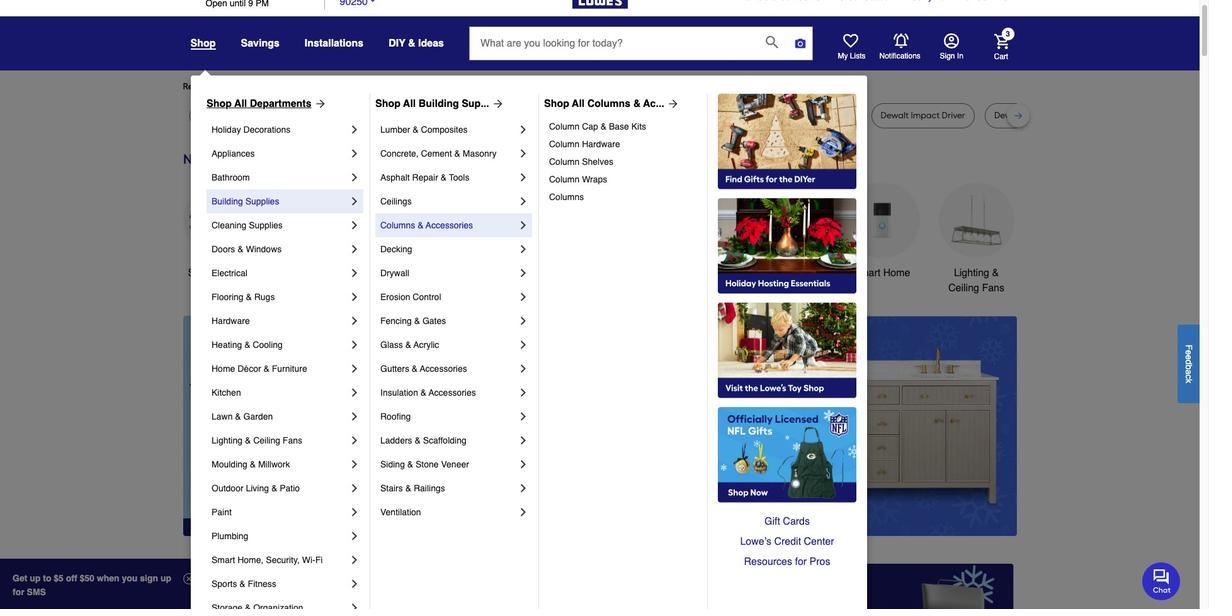 Task type: vqa. For each thing, say whether or not it's contained in the screenshot.
and in the How to Clean a Dishwasher, Oven and Other Appliances
no



Task type: describe. For each thing, give the bounding box(es) containing it.
roofing
[[380, 412, 411, 422]]

hardware link
[[212, 309, 348, 333]]

chevron right image for stairs & railings
[[517, 483, 530, 495]]

wraps
[[582, 174, 607, 185]]

accessories for insulation & accessories
[[429, 388, 476, 398]]

shop all departments link
[[207, 96, 327, 112]]

1 bit from the left
[[378, 110, 389, 121]]

fans inside lighting & ceiling fans
[[982, 283, 1005, 294]]

1 horizontal spatial lighting & ceiling fans
[[949, 268, 1005, 294]]

asphalt repair & tools
[[380, 173, 470, 183]]

column shelves link
[[549, 153, 699, 171]]

insulation
[[380, 388, 418, 398]]

1 e from the top
[[1184, 350, 1194, 355]]

you for more suggestions for you
[[410, 81, 424, 92]]

3 set from the left
[[682, 110, 695, 121]]

fi
[[315, 556, 323, 566]]

lowe's credit center link
[[718, 532, 857, 552]]

chevron right image for doors & windows
[[348, 243, 361, 256]]

off
[[66, 574, 77, 584]]

chevron right image for hardware
[[348, 315, 361, 328]]

lowe's home improvement notification center image
[[894, 33, 909, 48]]

cards
[[783, 517, 810, 528]]

chevron right image for kitchen
[[348, 387, 361, 399]]

siding & stone veneer link
[[380, 453, 517, 477]]

more
[[323, 81, 343, 92]]

outdoor living & patio
[[212, 484, 300, 494]]

impact driver
[[798, 110, 852, 121]]

millwork
[[258, 460, 290, 470]]

4 bit from the left
[[615, 110, 625, 121]]

christmas decorations link
[[466, 183, 542, 296]]

resources for pros link
[[718, 552, 857, 573]]

dewalt impact driver
[[881, 110, 966, 121]]

drywall
[[380, 268, 409, 278]]

driver for impact driver bit
[[533, 110, 557, 121]]

Search Query text field
[[470, 27, 756, 60]]

cleaning supplies
[[212, 220, 283, 231]]

insulation & accessories
[[380, 388, 476, 398]]

chevron right image for glass & acrylic
[[517, 339, 530, 352]]

diy & ideas button
[[389, 32, 444, 55]]

security,
[[266, 556, 300, 566]]

cleaning supplies link
[[212, 214, 348, 237]]

ceilings link
[[380, 190, 517, 214]]

moulding & millwork
[[212, 460, 290, 470]]

chevron right image for flooring & rugs
[[348, 291, 361, 304]]

2 up from the left
[[161, 574, 171, 584]]

lawn & garden
[[212, 412, 273, 422]]

get up to $5 off $50 when you sign up for sms
[[13, 574, 171, 598]]

paint
[[212, 508, 232, 518]]

chevron right image for building supplies
[[348, 195, 361, 208]]

smart home, security, wi-fi link
[[212, 549, 348, 573]]

deals
[[228, 268, 254, 279]]

lumber
[[380, 125, 410, 135]]

smart home link
[[844, 183, 920, 281]]

my
[[838, 52, 848, 60]]

camera image
[[794, 37, 807, 50]]

siding & stone veneer
[[380, 460, 469, 470]]

lowe's credit center
[[740, 537, 834, 548]]

insulation & accessories link
[[380, 381, 517, 405]]

dewalt for dewalt bit set
[[418, 110, 446, 121]]

for inside get up to $5 off $50 when you sign up for sms
[[13, 588, 24, 598]]

chevron right image for lumber & composites
[[517, 123, 530, 136]]

lawn & garden link
[[212, 405, 348, 429]]

sign
[[940, 52, 955, 60]]

0 vertical spatial building
[[419, 98, 459, 110]]

repair
[[412, 173, 438, 183]]

recommended searches for you heading
[[183, 81, 1017, 93]]

lowe's home improvement cart image
[[994, 34, 1010, 49]]

drywall link
[[380, 261, 517, 285]]

veneer
[[441, 460, 469, 470]]

1 set from the left
[[460, 110, 473, 121]]

fencing & gates link
[[380, 309, 517, 333]]

erosion
[[380, 292, 410, 302]]

column shelves
[[549, 157, 614, 167]]

for left "pros"
[[795, 557, 807, 568]]

chevron right image for asphalt repair & tools
[[517, 171, 530, 184]]

get up to 2 free select tools or batteries when you buy 1 with select purchases. image
[[186, 564, 448, 610]]

masonry
[[463, 149, 497, 159]]

column wraps link
[[549, 171, 699, 188]]

lawn
[[212, 412, 233, 422]]

chevron right image for paint
[[348, 506, 361, 519]]

ladders & scaffolding link
[[380, 429, 517, 453]]

for right suggestions
[[396, 81, 408, 92]]

installations button
[[305, 32, 364, 55]]

furniture
[[272, 364, 307, 374]]

to
[[43, 574, 51, 584]]

3 bit from the left
[[559, 110, 569, 121]]

tools inside outdoor tools & equipment
[[696, 268, 720, 279]]

chevron right image for ceilings
[[517, 195, 530, 208]]

chevron right image for sports & fitness
[[348, 578, 361, 591]]

scroll to item #3 image
[[708, 514, 738, 519]]

paint link
[[212, 501, 348, 525]]

garden
[[244, 412, 273, 422]]

all for deals
[[214, 268, 225, 279]]

savings button
[[241, 32, 280, 55]]

1 horizontal spatial tools
[[449, 173, 470, 183]]

1 up from the left
[[30, 574, 41, 584]]

2 bit from the left
[[448, 110, 458, 121]]

outdoor tools & equipment link
[[655, 183, 731, 296]]

$50
[[80, 574, 94, 584]]

0 horizontal spatial hardware
[[212, 316, 250, 326]]

holiday hosting essentials. image
[[718, 198, 857, 294]]

arrow left image
[[417, 426, 430, 439]]

chevron right image for decking
[[517, 243, 530, 256]]

dewalt for dewalt
[[199, 110, 227, 121]]

drill for dewalt drill
[[754, 110, 769, 121]]

2 drill from the left
[[598, 110, 613, 121]]

glass & acrylic link
[[380, 333, 517, 357]]

driver for impact driver
[[828, 110, 852, 121]]

diy
[[389, 38, 406, 49]]

moulding
[[212, 460, 247, 470]]

4 set from the left
[[1054, 110, 1067, 121]]

cart
[[994, 52, 1009, 61]]

shop for shop all deals
[[188, 268, 212, 279]]

shop all columns & ac... link
[[544, 96, 680, 112]]

dewalt for dewalt drill bit
[[331, 110, 359, 121]]

accessories for gutters & accessories
[[420, 364, 467, 374]]

chevron right image for fencing & gates
[[517, 315, 530, 328]]

chevron right image for cleaning supplies
[[348, 219, 361, 232]]

christmas decorations
[[477, 268, 531, 294]]

holiday decorations link
[[212, 118, 348, 142]]

lighting inside lighting & ceiling fans
[[954, 268, 990, 279]]

impact for impact driver bit
[[502, 110, 531, 121]]

supplies for building supplies
[[245, 197, 279, 207]]

decorations for holiday
[[244, 125, 291, 135]]

appliances
[[212, 149, 255, 159]]

installations
[[305, 38, 364, 49]]

all for building
[[403, 98, 416, 110]]

for up departments at left top
[[284, 81, 296, 92]]

chevron right image for outdoor living & patio
[[348, 483, 361, 495]]

2 e from the top
[[1184, 355, 1194, 360]]

chevron right image for roofing
[[517, 411, 530, 423]]

shop for shop all departments
[[207, 98, 232, 110]]

1 horizontal spatial hardware
[[582, 139, 620, 149]]

0 horizontal spatial bathroom link
[[212, 166, 348, 190]]

chevron right image for lighting & ceiling fans
[[348, 435, 361, 447]]

shop these last-minute gifts. $99 or less. quantities are limited and won't last. image
[[183, 316, 386, 537]]

all for columns
[[572, 98, 585, 110]]

6 bit from the left
[[1042, 110, 1052, 121]]

patio
[[280, 484, 300, 494]]

up to 40 percent off select vanities. plus get free local delivery on select vanities. image
[[407, 316, 1017, 537]]

dewalt drill bit
[[331, 110, 389, 121]]

home décor & furniture
[[212, 364, 307, 374]]

columns for columns & accessories
[[380, 220, 415, 231]]

ladders
[[380, 436, 412, 446]]

heating & cooling
[[212, 340, 283, 350]]

arrow right image inside shop all departments link
[[312, 98, 327, 110]]

0 horizontal spatial bathroom
[[212, 173, 250, 183]]

heating
[[212, 340, 242, 350]]

accessories for columns & accessories
[[426, 220, 473, 231]]

k
[[1184, 379, 1194, 384]]

3 driver from the left
[[942, 110, 966, 121]]

ideas
[[418, 38, 444, 49]]

sports
[[212, 580, 237, 590]]

notifications
[[880, 52, 921, 60]]



Task type: locate. For each thing, give the bounding box(es) containing it.
outdoor for outdoor tools & equipment
[[657, 268, 694, 279]]

1 vertical spatial home
[[212, 364, 235, 374]]

erosion control
[[380, 292, 441, 302]]

all inside shop all deals link
[[214, 268, 225, 279]]

5 bit from the left
[[669, 110, 679, 121]]

impact
[[502, 110, 531, 121], [798, 110, 826, 121], [911, 110, 940, 121]]

supplies for cleaning supplies
[[249, 220, 283, 231]]

0 horizontal spatial ceiling
[[253, 436, 280, 446]]

accessories up decking link
[[426, 220, 473, 231]]

1 horizontal spatial decorations
[[477, 283, 531, 294]]

shop for shop all building sup...
[[375, 98, 401, 110]]

2 arrow right image from the left
[[665, 98, 680, 110]]

chat invite button image
[[1143, 562, 1181, 601]]

shop for shop
[[191, 38, 216, 49]]

1 drill from the left
[[361, 110, 376, 121]]

ventilation link
[[380, 501, 517, 525]]

all inside shop all departments link
[[234, 98, 247, 110]]

1 horizontal spatial ceiling
[[949, 283, 980, 294]]

shop all departments
[[207, 98, 312, 110]]

columns up decking
[[380, 220, 415, 231]]

arrow right image up the column cap & base kits link
[[665, 98, 680, 110]]

smart
[[854, 268, 881, 279], [212, 556, 235, 566]]

1 vertical spatial columns
[[549, 192, 584, 202]]

cap
[[582, 122, 598, 132]]

0 vertical spatial hardware
[[582, 139, 620, 149]]

4 dewalt from the left
[[418, 110, 446, 121]]

chevron right image for moulding & millwork
[[348, 459, 361, 471]]

hardware down flooring
[[212, 316, 250, 326]]

0 horizontal spatial building
[[212, 197, 243, 207]]

driver down sign in
[[942, 110, 966, 121]]

column hardware link
[[549, 135, 699, 153]]

d
[[1184, 360, 1194, 365]]

erosion control link
[[380, 285, 517, 309]]

glass & acrylic
[[380, 340, 439, 350]]

2 horizontal spatial tools
[[696, 268, 720, 279]]

all left deals
[[214, 268, 225, 279]]

tools up equipment on the top of page
[[696, 268, 720, 279]]

dewalt up 'holiday'
[[199, 110, 227, 121]]

2 shop from the left
[[375, 98, 401, 110]]

chevron right image for siding & stone veneer
[[517, 459, 530, 471]]

chevron right image for erosion control
[[517, 291, 530, 304]]

shop all building sup...
[[375, 98, 489, 110]]

in
[[957, 52, 964, 60]]

chevron right image for home décor & furniture
[[348, 363, 361, 375]]

columns & accessories link
[[380, 214, 517, 237]]

1 vertical spatial fans
[[283, 436, 302, 446]]

all for departments
[[234, 98, 247, 110]]

my lists
[[838, 52, 866, 60]]

chevron right image for ventilation
[[517, 506, 530, 519]]

chevron right image for ladders & scaffolding
[[517, 435, 530, 447]]

chevron right image for concrete, cement & masonry
[[517, 147, 530, 160]]

recommended searches for you
[[183, 81, 312, 92]]

tools link
[[372, 183, 448, 281]]

recommended
[[183, 81, 244, 92]]

building up dewalt bit set
[[419, 98, 459, 110]]

1 driver from the left
[[533, 110, 557, 121]]

0 horizontal spatial decorations
[[244, 125, 291, 135]]

1 horizontal spatial home
[[884, 268, 911, 279]]

scroll to item #4 image
[[738, 514, 769, 519]]

0 vertical spatial ceiling
[[949, 283, 980, 294]]

lumber & composites link
[[380, 118, 517, 142]]

2 driver from the left
[[828, 110, 852, 121]]

chevron right image for plumbing
[[348, 530, 361, 543]]

arrow right image up masonry
[[489, 98, 504, 110]]

2 column from the top
[[549, 139, 580, 149]]

0 vertical spatial fans
[[982, 283, 1005, 294]]

all up cap
[[572, 98, 585, 110]]

2 horizontal spatial driver
[[942, 110, 966, 121]]

dewalt drill bit set
[[995, 110, 1067, 121]]

diy & ideas
[[389, 38, 444, 49]]

1 horizontal spatial shop
[[375, 98, 401, 110]]

1 horizontal spatial columns
[[549, 192, 584, 202]]

chevron right image for heating & cooling
[[348, 339, 361, 352]]

arrow right image for shop all columns & ac...
[[665, 98, 680, 110]]

shop all columns & ac...
[[544, 98, 665, 110]]

1 vertical spatial shop
[[188, 268, 212, 279]]

columns down column wraps
[[549, 192, 584, 202]]

2 you from the left
[[410, 81, 424, 92]]

1 horizontal spatial lighting
[[954, 268, 990, 279]]

search image
[[766, 36, 779, 48]]

plumbing link
[[212, 525, 348, 549]]

driver
[[533, 110, 557, 121], [828, 110, 852, 121], [942, 110, 966, 121]]

shop
[[191, 38, 216, 49], [188, 268, 212, 279]]

1 horizontal spatial arrow right image
[[665, 98, 680, 110]]

1 arrow right image from the left
[[489, 98, 504, 110]]

&
[[408, 38, 416, 49], [633, 98, 641, 110], [601, 122, 607, 132], [413, 125, 419, 135], [455, 149, 460, 159], [441, 173, 447, 183], [418, 220, 424, 231], [238, 244, 244, 255], [723, 268, 729, 279], [992, 268, 999, 279], [246, 292, 252, 302], [414, 316, 420, 326], [245, 340, 250, 350], [405, 340, 411, 350], [264, 364, 270, 374], [412, 364, 418, 374], [421, 388, 427, 398], [235, 412, 241, 422], [245, 436, 251, 446], [415, 436, 421, 446], [250, 460, 256, 470], [407, 460, 413, 470], [271, 484, 277, 494], [405, 484, 411, 494], [240, 580, 245, 590]]

0 vertical spatial lighting & ceiling fans link
[[939, 183, 1015, 296]]

b
[[1184, 365, 1194, 370]]

2 set from the left
[[627, 110, 640, 121]]

0 horizontal spatial lighting
[[212, 436, 243, 446]]

moulding & millwork link
[[212, 453, 348, 477]]

1 shop from the left
[[207, 98, 232, 110]]

fencing
[[380, 316, 412, 326]]

& inside button
[[408, 38, 416, 49]]

lowe's home improvement logo image
[[572, 0, 628, 24]]

5 dewalt from the left
[[723, 110, 752, 121]]

arrow right image inside shop all columns & ac... link
[[665, 98, 680, 110]]

0 horizontal spatial impact
[[502, 110, 531, 121]]

dewalt down more
[[331, 110, 359, 121]]

0 vertical spatial outdoor
[[657, 268, 694, 279]]

0 horizontal spatial tools
[[398, 268, 422, 279]]

column for column cap & base kits
[[549, 122, 580, 132]]

2 horizontal spatial columns
[[588, 98, 631, 110]]

1 horizontal spatial arrow right image
[[994, 426, 1006, 439]]

smart for smart home, security, wi-fi
[[212, 556, 235, 566]]

up right sign
[[161, 574, 171, 584]]

1 dewalt from the left
[[199, 110, 227, 121]]

column inside 'link'
[[549, 174, 580, 185]]

dewalt down the shop all departments
[[256, 110, 284, 121]]

0 vertical spatial bathroom
[[212, 173, 250, 183]]

1 vertical spatial lighting
[[212, 436, 243, 446]]

tools up ceilings link
[[449, 173, 470, 183]]

impact driver bit
[[502, 110, 569, 121]]

0 horizontal spatial up
[[30, 574, 41, 584]]

bit set
[[669, 110, 695, 121]]

chevron right image for smart home, security, wi-fi
[[348, 554, 361, 567]]

base
[[609, 122, 629, 132]]

lumber & composites
[[380, 125, 468, 135]]

officially licensed n f l gifts. shop now. image
[[718, 408, 857, 503]]

cooling
[[253, 340, 283, 350]]

1 vertical spatial supplies
[[249, 220, 283, 231]]

supplies inside building supplies link
[[245, 197, 279, 207]]

1 vertical spatial building
[[212, 197, 243, 207]]

dewalt down notifications
[[881, 110, 909, 121]]

gates
[[423, 316, 446, 326]]

1 horizontal spatial bathroom link
[[750, 183, 826, 281]]

1 vertical spatial smart
[[212, 556, 235, 566]]

3 column from the top
[[549, 157, 580, 167]]

gift
[[765, 517, 780, 528]]

outdoor for outdoor living & patio
[[212, 484, 244, 494]]

column for column hardware
[[549, 139, 580, 149]]

1 impact from the left
[[502, 110, 531, 121]]

chevron right image for gutters & accessories
[[517, 363, 530, 375]]

1 column from the top
[[549, 122, 580, 132]]

chevron down image
[[368, 0, 378, 5]]

3 impact from the left
[[911, 110, 940, 121]]

1 horizontal spatial up
[[161, 574, 171, 584]]

2 horizontal spatial shop
[[544, 98, 569, 110]]

building
[[419, 98, 459, 110], [212, 197, 243, 207]]

0 vertical spatial lighting
[[954, 268, 990, 279]]

0 horizontal spatial driver
[[533, 110, 557, 121]]

drill for dewalt drill bit set
[[1025, 110, 1040, 121]]

1 horizontal spatial lighting & ceiling fans link
[[939, 183, 1015, 296]]

dewalt right bit set
[[723, 110, 752, 121]]

1 vertical spatial decorations
[[477, 283, 531, 294]]

scroll to item #2 image
[[678, 514, 708, 519]]

& inside 'link'
[[240, 580, 245, 590]]

0 vertical spatial arrow right image
[[312, 98, 327, 110]]

chevron right image for columns & accessories
[[517, 219, 530, 232]]

column down the column shelves at the top
[[549, 174, 580, 185]]

0 vertical spatial columns
[[588, 98, 631, 110]]

shop up recommended
[[191, 38, 216, 49]]

wi-
[[302, 556, 315, 566]]

1 vertical spatial bathroom
[[766, 268, 810, 279]]

home décor & furniture link
[[212, 357, 348, 381]]

1 horizontal spatial building
[[419, 98, 459, 110]]

chevron right image for electrical
[[348, 267, 361, 280]]

lowe's home improvement account image
[[944, 33, 959, 49]]

shop all deals
[[188, 268, 254, 279]]

driver down my
[[828, 110, 852, 121]]

flooring & rugs link
[[212, 285, 348, 309]]

0 horizontal spatial lighting & ceiling fans link
[[212, 429, 348, 453]]

you left more
[[298, 81, 312, 92]]

outdoor up equipment on the top of page
[[657, 268, 694, 279]]

chevron right image for lawn & garden
[[348, 411, 361, 423]]

glass
[[380, 340, 403, 350]]

& inside outdoor tools & equipment
[[723, 268, 729, 279]]

columns & accessories
[[380, 220, 473, 231]]

1 vertical spatial lighting & ceiling fans link
[[212, 429, 348, 453]]

1 vertical spatial arrow right image
[[994, 426, 1006, 439]]

arrow right image
[[489, 98, 504, 110], [665, 98, 680, 110]]

lighting & ceiling fans link
[[939, 183, 1015, 296], [212, 429, 348, 453]]

lowe's
[[740, 537, 772, 548]]

4 drill from the left
[[1025, 110, 1040, 121]]

gift cards
[[765, 517, 810, 528]]

tools up erosion control
[[398, 268, 422, 279]]

3 dewalt from the left
[[331, 110, 359, 121]]

0 horizontal spatial lighting & ceiling fans
[[212, 436, 302, 446]]

0 vertical spatial home
[[884, 268, 911, 279]]

fencing & gates
[[380, 316, 446, 326]]

shop left electrical
[[188, 268, 212, 279]]

all
[[234, 98, 247, 110], [403, 98, 416, 110], [572, 98, 585, 110], [214, 268, 225, 279]]

column for column wraps
[[549, 174, 580, 185]]

concrete,
[[380, 149, 419, 159]]

dewalt for dewalt tool
[[256, 110, 284, 121]]

0 horizontal spatial smart
[[212, 556, 235, 566]]

7 dewalt from the left
[[995, 110, 1023, 121]]

asphalt
[[380, 173, 410, 183]]

1 horizontal spatial bathroom
[[766, 268, 810, 279]]

3
[[1006, 30, 1010, 39]]

2 impact from the left
[[798, 110, 826, 121]]

new deals every day during 25 days of deals image
[[183, 149, 1017, 170]]

1 vertical spatial lighting & ceiling fans
[[212, 436, 302, 446]]

you
[[298, 81, 312, 92], [410, 81, 424, 92]]

2 horizontal spatial impact
[[911, 110, 940, 121]]

supplies up windows at the left of the page
[[249, 220, 283, 231]]

ceiling
[[949, 283, 980, 294], [253, 436, 280, 446]]

0 horizontal spatial home
[[212, 364, 235, 374]]

1 vertical spatial accessories
[[420, 364, 467, 374]]

supplies inside cleaning supplies link
[[249, 220, 283, 231]]

shelves
[[582, 157, 614, 167]]

chevron right image for bathroom
[[348, 171, 361, 184]]

stairs & railings
[[380, 484, 445, 494]]

up left 'to'
[[30, 574, 41, 584]]

all down 'recommended searches for you'
[[234, 98, 247, 110]]

0 vertical spatial lighting & ceiling fans
[[949, 268, 1005, 294]]

décor
[[238, 364, 261, 374]]

chevron right image
[[348, 123, 361, 136], [517, 123, 530, 136], [517, 147, 530, 160], [517, 171, 530, 184], [517, 219, 530, 232], [348, 243, 361, 256], [348, 267, 361, 280], [517, 267, 530, 280], [517, 291, 530, 304], [348, 315, 361, 328], [517, 315, 530, 328], [348, 339, 361, 352], [517, 339, 530, 352], [348, 387, 361, 399], [517, 387, 530, 399], [348, 411, 361, 423], [517, 411, 530, 423], [348, 435, 361, 447], [348, 459, 361, 471], [348, 483, 361, 495], [517, 483, 530, 495], [348, 506, 361, 519], [348, 602, 361, 610]]

2 dewalt from the left
[[256, 110, 284, 121]]

visit the lowe's toy shop. image
[[718, 303, 857, 399]]

1 you from the left
[[298, 81, 312, 92]]

building up cleaning
[[212, 197, 243, 207]]

supplies up cleaning supplies
[[245, 197, 279, 207]]

column up the column shelves at the top
[[549, 139, 580, 149]]

4 column from the top
[[549, 174, 580, 185]]

columns up drill bit set
[[588, 98, 631, 110]]

chevron right image for drywall
[[517, 267, 530, 280]]

shop down more suggestions for you link
[[375, 98, 401, 110]]

drill
[[361, 110, 376, 121], [598, 110, 613, 121], [754, 110, 769, 121], [1025, 110, 1040, 121]]

column left cap
[[549, 122, 580, 132]]

chevron right image for appliances
[[348, 147, 361, 160]]

chevron right image for insulation & accessories
[[517, 387, 530, 399]]

1 horizontal spatial impact
[[798, 110, 826, 121]]

0 horizontal spatial arrow right image
[[312, 98, 327, 110]]

windows
[[246, 244, 282, 255]]

dewalt down the shop all building sup...
[[418, 110, 446, 121]]

find gifts for the diyer. image
[[718, 94, 857, 190]]

arrow right image
[[312, 98, 327, 110], [994, 426, 1006, 439]]

0 horizontal spatial columns
[[380, 220, 415, 231]]

stairs
[[380, 484, 403, 494]]

decorations for christmas
[[477, 283, 531, 294]]

drill for dewalt drill bit
[[361, 110, 376, 121]]

you up the shop all building sup...
[[410, 81, 424, 92]]

e up the d
[[1184, 350, 1194, 355]]

1 horizontal spatial you
[[410, 81, 424, 92]]

shop up impact driver bit
[[544, 98, 569, 110]]

shop down recommended
[[207, 98, 232, 110]]

1 horizontal spatial driver
[[828, 110, 852, 121]]

doors & windows
[[212, 244, 282, 255]]

all up lumber
[[403, 98, 416, 110]]

0 vertical spatial supplies
[[245, 197, 279, 207]]

holiday
[[212, 125, 241, 135]]

all inside the shop all building sup... link
[[403, 98, 416, 110]]

accessories
[[426, 220, 473, 231], [420, 364, 467, 374], [429, 388, 476, 398]]

shop for shop all columns & ac...
[[544, 98, 569, 110]]

scroll to item #5 element
[[769, 513, 801, 520]]

1 vertical spatial outdoor
[[212, 484, 244, 494]]

outdoor down "moulding" in the left of the page
[[212, 484, 244, 494]]

chevron right image for holiday decorations
[[348, 123, 361, 136]]

up to 35 percent off select small appliances. image
[[469, 564, 731, 610]]

dewalt for dewalt impact driver
[[881, 110, 909, 121]]

3 shop from the left
[[544, 98, 569, 110]]

0 horizontal spatial arrow right image
[[489, 98, 504, 110]]

you for recommended searches for you
[[298, 81, 312, 92]]

column up column wraps
[[549, 157, 580, 167]]

arrow right image for shop all building sup...
[[489, 98, 504, 110]]

1 vertical spatial hardware
[[212, 316, 250, 326]]

hardware down column cap & base kits
[[582, 139, 620, 149]]

ac...
[[643, 98, 665, 110]]

0 horizontal spatial fans
[[283, 436, 302, 446]]

column for column shelves
[[549, 157, 580, 167]]

for
[[284, 81, 296, 92], [396, 81, 408, 92], [795, 557, 807, 568], [13, 588, 24, 598]]

f
[[1184, 345, 1194, 350]]

decorations down dewalt tool
[[244, 125, 291, 135]]

smart for smart home
[[854, 268, 881, 279]]

0 horizontal spatial outdoor
[[212, 484, 244, 494]]

dewalt down cart at top
[[995, 110, 1023, 121]]

all inside shop all columns & ac... link
[[572, 98, 585, 110]]

arrow right image inside the shop all building sup... link
[[489, 98, 504, 110]]

cleaning
[[212, 220, 246, 231]]

1 horizontal spatial fans
[[982, 283, 1005, 294]]

1 vertical spatial ceiling
[[253, 436, 280, 446]]

None search field
[[469, 26, 813, 72]]

outdoor inside outdoor tools & equipment
[[657, 268, 694, 279]]

accessories down glass & acrylic link
[[420, 364, 467, 374]]

6 dewalt from the left
[[881, 110, 909, 121]]

1 horizontal spatial outdoor
[[657, 268, 694, 279]]

sign in
[[940, 52, 964, 60]]

dewalt for dewalt drill
[[723, 110, 752, 121]]

e up "b"
[[1184, 355, 1194, 360]]

1 horizontal spatial smart
[[854, 268, 881, 279]]

3 drill from the left
[[754, 110, 769, 121]]

driver up column hardware
[[533, 110, 557, 121]]

0 horizontal spatial shop
[[207, 98, 232, 110]]

chevron right image
[[348, 147, 361, 160], [348, 171, 361, 184], [348, 195, 361, 208], [517, 195, 530, 208], [348, 219, 361, 232], [517, 243, 530, 256], [348, 291, 361, 304], [348, 363, 361, 375], [517, 363, 530, 375], [517, 435, 530, 447], [517, 459, 530, 471], [517, 506, 530, 519], [348, 530, 361, 543], [348, 554, 361, 567], [348, 578, 361, 591]]

a
[[1184, 370, 1194, 375]]

lowe's home improvement lists image
[[843, 33, 858, 49]]

home,
[[238, 556, 264, 566]]

columns for columns
[[549, 192, 584, 202]]

impact for impact driver
[[798, 110, 826, 121]]

accessories down "gutters & accessories" link
[[429, 388, 476, 398]]

outdoor
[[657, 268, 694, 279], [212, 484, 244, 494]]

0 vertical spatial shop
[[191, 38, 216, 49]]

more suggestions for you
[[323, 81, 424, 92]]

lists
[[850, 52, 866, 60]]

asphalt repair & tools link
[[380, 166, 517, 190]]

2 vertical spatial accessories
[[429, 388, 476, 398]]

gutters & accessories
[[380, 364, 467, 374]]

0 vertical spatial decorations
[[244, 125, 291, 135]]

you
[[122, 574, 138, 584]]

up to 30 percent off select grills and accessories. image
[[752, 564, 1015, 610]]

0 vertical spatial smart
[[854, 268, 881, 279]]

supplies
[[245, 197, 279, 207], [249, 220, 283, 231]]

2 vertical spatial columns
[[380, 220, 415, 231]]

0 vertical spatial accessories
[[426, 220, 473, 231]]

decorations down christmas at top
[[477, 283, 531, 294]]

searches
[[246, 81, 282, 92]]

stairs & railings link
[[380, 477, 517, 501]]

& inside lighting & ceiling fans
[[992, 268, 999, 279]]

0 horizontal spatial you
[[298, 81, 312, 92]]

dewalt for dewalt drill bit set
[[995, 110, 1023, 121]]

for down get
[[13, 588, 24, 598]]



